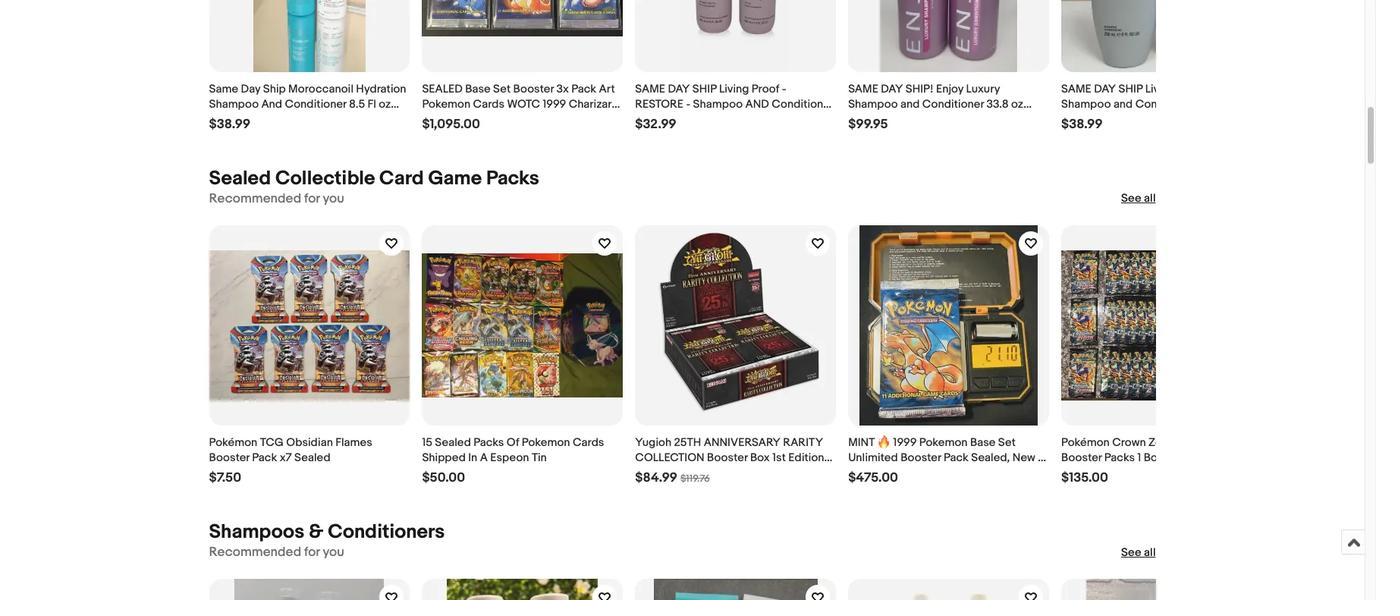 Task type: describe. For each thing, give the bounding box(es) containing it.
$135.00 text field
[[1062, 471, 1109, 487]]

$475.00
[[848, 471, 898, 486]]

fl
[[368, 97, 376, 111]]

booster inside pokémon tcg obsidian flames booster pack x7 sealed $7.50
[[209, 451, 250, 465]]

enjoy
[[936, 82, 964, 96]]

$7.50
[[209, 471, 241, 486]]

$32.99
[[635, 117, 677, 132]]

$50.00
[[422, 471, 465, 486]]

pack inside mint 🔥 1999 pokemon base set unlimited booster pack sealed, new - 21.10g
[[944, 451, 969, 465]]

box inside yugioh 25th anniversary rarity collection booster box 1st edition new!
[[750, 451, 770, 465]]

sealed collectible card game packs link
[[209, 167, 539, 190]]

$38.99 text field
[[209, 117, 251, 133]]

art
[[599, 82, 615, 96]]

$84.99 text field
[[635, 471, 678, 487]]

see all link for shampoos & conditioners
[[1121, 545, 1156, 561]]

0 vertical spatial sealed
[[209, 167, 271, 190]]

day for $32.99
[[668, 82, 690, 96]]

loose
[[1206, 436, 1237, 450]]

unlimited
[[848, 451, 898, 465]]

see for shampoos & conditioners
[[1121, 545, 1142, 560]]

same day ship moroccanoil hydration shampoo and conditioner 8.5 fl oz duo
[[209, 82, 406, 127]]

moroccanoil
[[288, 82, 354, 96]]

pokemon inside 15 sealed packs of pokemon cards shipped in a espeon tin $50.00
[[522, 436, 570, 450]]

$7.50 text field
[[209, 471, 241, 487]]

15
[[422, 436, 433, 450]]

- inside mint 🔥 1999 pokemon base set unlimited booster pack sealed, new - 21.10g
[[1038, 451, 1043, 465]]

of
[[507, 436, 519, 450]]

sealed
[[422, 82, 463, 96]]

for for collectible
[[304, 191, 320, 206]]

$84.99 $119.76
[[635, 471, 710, 486]]

33.8
[[987, 97, 1009, 111]]

1 $38.99 from the left
[[209, 117, 251, 132]]

qty
[[1209, 451, 1228, 465]]

day
[[241, 82, 261, 96]]

mint 🔥 1999 pokemon base set unlimited booster pack sealed, new - 21.10g
[[848, 436, 1043, 481]]

1st
[[773, 451, 786, 465]]

$119.76
[[681, 473, 710, 485]]

proof for $38.99
[[1178, 82, 1206, 96]]

shampoos
[[209, 521, 305, 544]]

all for sealed collectible card game packs
[[1144, 191, 1156, 206]]

day for $99.95
[[881, 82, 903, 96]]

same day ship living proof full shampoo and conditioner 8 oz -duo $38.99
[[1062, 82, 1253, 132]]

full
[[1208, 82, 1226, 96]]

$1,095.00 text field
[[422, 117, 480, 133]]

pokemon inside mint 🔥 1999 pokemon base set unlimited booster pack sealed, new - 21.10g
[[919, 436, 968, 450]]

shampoo inside same day ship living proof - restore - shampoo and conditioner - 8 oz -duo, new
[[693, 97, 743, 111]]

duo,
[[671, 112, 698, 127]]

tin
[[532, 451, 547, 465]]

sealed,
[[971, 451, 1010, 465]]

/duo
[[848, 112, 879, 127]]

conditioner inside same day ship living proof - restore - shampoo and conditioner - 8 oz -duo, new
[[772, 97, 834, 111]]

- inside same day ship living proof full shampoo and conditioner 8 oz -duo $38.99
[[1224, 97, 1228, 111]]

mint
[[848, 436, 875, 450]]

$135.00
[[1062, 471, 1109, 486]]

collectible
[[275, 167, 375, 190]]

🔥
[[877, 436, 891, 450]]

and inside same day ship living proof full shampoo and conditioner 8 oz -duo $38.99
[[1114, 97, 1133, 111]]

box inside pokémon crown zenith 36x loose booster packs 1 booster box qty new sealed!
[[1187, 451, 1207, 465]]

recommended for you element for sealed
[[209, 191, 344, 207]]

pokemon inside sealed base set booster 3x pack art pokemon cards wotc 1999 charizard long stem
[[422, 97, 471, 111]]

see for sealed collectible card game packs
[[1121, 191, 1142, 206]]

packs inside pokémon crown zenith 36x loose booster packs 1 booster box qty new sealed!
[[1105, 451, 1135, 465]]

tcg
[[260, 436, 284, 450]]

yugioh
[[635, 436, 672, 450]]

oz inside same day ship living proof full shampoo and conditioner 8 oz -duo $38.99
[[1209, 97, 1221, 111]]

ship for oz
[[693, 82, 717, 96]]

25th
[[674, 436, 701, 450]]

1
[[1138, 451, 1141, 465]]

sealed collectible card game packs
[[209, 167, 539, 190]]

pokémon for booster
[[1062, 436, 1110, 450]]

&
[[309, 521, 324, 544]]

$84.99
[[635, 471, 678, 486]]

oz inside same day ship moroccanoil hydration shampoo and conditioner 8.5 fl oz duo
[[379, 97, 391, 111]]

ship
[[263, 82, 286, 96]]

booster inside sealed base set booster 3x pack art pokemon cards wotc 1999 charizard long stem
[[513, 82, 554, 96]]

8 inside same day ship living proof - restore - shampoo and conditioner - 8 oz -duo, new
[[642, 112, 649, 127]]

see all for shampoos & conditioners
[[1121, 545, 1156, 560]]

recommended for shampoos
[[209, 545, 301, 560]]

oz inside same day ship living proof - restore - shampoo and conditioner - 8 oz -duo, new
[[652, 112, 664, 127]]

all for shampoos & conditioners
[[1144, 545, 1156, 560]]

shampoo inside same day ship moroccanoil hydration shampoo and conditioner 8.5 fl oz duo
[[209, 97, 259, 111]]

base inside mint 🔥 1999 pokemon base set unlimited booster pack sealed, new - 21.10g
[[970, 436, 996, 450]]

same for $32.99
[[635, 82, 665, 96]]



Task type: locate. For each thing, give the bounding box(es) containing it.
pokémon for $7.50
[[209, 436, 257, 450]]

and
[[746, 97, 769, 111]]

2 living from the left
[[1146, 82, 1176, 96]]

shampoo up new
[[693, 97, 743, 111]]

you down collectible
[[323, 191, 344, 206]]

restore
[[635, 97, 684, 111]]

oz right fl
[[379, 97, 391, 111]]

new inside pokémon crown zenith 36x loose booster packs 1 booster box qty new sealed!
[[1231, 451, 1254, 465]]

$38.99
[[209, 117, 251, 132], [1062, 117, 1103, 132]]

2 you from the top
[[323, 545, 344, 560]]

pokémon crown zenith 36x loose booster packs 1 booster box qty new sealed!
[[1062, 436, 1254, 481]]

yugioh 25th anniversary rarity collection booster box 1st edition new!
[[635, 436, 824, 481]]

booster down anniversary in the right of the page
[[707, 451, 748, 465]]

cards left yugioh on the bottom of page
[[573, 436, 604, 450]]

sealed inside pokémon tcg obsidian flames booster pack x7 sealed $7.50
[[294, 451, 331, 465]]

4 shampoo from the left
[[1062, 97, 1111, 111]]

2 vertical spatial sealed
[[294, 451, 331, 465]]

2 shampoo from the left
[[693, 97, 743, 111]]

conditioner down moroccanoil
[[285, 97, 347, 111]]

0 vertical spatial 8
[[1200, 97, 1207, 111]]

2 see all from the top
[[1121, 545, 1156, 560]]

0 vertical spatial cards
[[473, 97, 505, 111]]

recommended for you element for shampoos
[[209, 545, 344, 561]]

day inside the same day ship! enjoy luxury shampoo and conditioner 33.8 oz /duo
[[881, 82, 903, 96]]

living left full
[[1146, 82, 1176, 96]]

pokémon up sealed!
[[1062, 436, 1110, 450]]

card
[[379, 167, 424, 190]]

36x
[[1184, 436, 1203, 450]]

living up and
[[719, 82, 749, 96]]

you
[[323, 191, 344, 206], [323, 545, 344, 560]]

charizard
[[569, 97, 619, 111]]

living inside same day ship living proof - restore - shampoo and conditioner - 8 oz -duo, new
[[719, 82, 749, 96]]

0 horizontal spatial and
[[901, 97, 920, 111]]

pack for $7.50
[[252, 451, 277, 465]]

2 all from the top
[[1144, 545, 1156, 560]]

1 vertical spatial for
[[304, 545, 320, 560]]

1 new from the left
[[1013, 451, 1036, 465]]

booster up the $7.50
[[209, 451, 250, 465]]

2 new from the left
[[1231, 451, 1254, 465]]

pokémon inside pokémon tcg obsidian flames booster pack x7 sealed $7.50
[[209, 436, 257, 450]]

day left ship!
[[881, 82, 903, 96]]

conditioner down enjoy
[[923, 97, 984, 111]]

2 horizontal spatial day
[[1094, 82, 1116, 96]]

proof for oz
[[752, 82, 780, 96]]

packs inside 15 sealed packs of pokemon cards shipped in a espeon tin $50.00
[[474, 436, 504, 450]]

1 for from the top
[[304, 191, 320, 206]]

pack inside sealed base set booster 3x pack art pokemon cards wotc 1999 charizard long stem
[[572, 82, 597, 96]]

8 left duo
[[1200, 97, 1207, 111]]

a
[[480, 451, 488, 465]]

1 vertical spatial 1999
[[894, 436, 917, 450]]

booster inside mint 🔥 1999 pokemon base set unlimited booster pack sealed, new - 21.10g
[[901, 451, 941, 465]]

shampoos & conditioners link
[[209, 521, 445, 544]]

game
[[428, 167, 482, 190]]

0 vertical spatial see
[[1121, 191, 1142, 206]]

proof inside same day ship living proof - restore - shampoo and conditioner - 8 oz -duo, new
[[752, 82, 780, 96]]

day up $38.99 text box
[[1094, 82, 1116, 96]]

conditioner inside the same day ship! enjoy luxury shampoo and conditioner 33.8 oz /duo
[[923, 97, 984, 111]]

3x
[[557, 82, 569, 96]]

0 horizontal spatial new
[[1013, 451, 1036, 465]]

proof inside same day ship living proof full shampoo and conditioner 8 oz -duo $38.99
[[1178, 82, 1206, 96]]

same
[[635, 82, 665, 96], [848, 82, 879, 96], [1062, 82, 1092, 96]]

espeon
[[490, 451, 529, 465]]

and
[[901, 97, 920, 111], [1114, 97, 1133, 111]]

box
[[750, 451, 770, 465], [1187, 451, 1207, 465]]

booster up sealed!
[[1062, 451, 1102, 465]]

you for &
[[323, 545, 344, 560]]

stem
[[450, 112, 477, 127]]

1 horizontal spatial base
[[970, 436, 996, 450]]

2 horizontal spatial pack
[[944, 451, 969, 465]]

conditioner right and
[[772, 97, 834, 111]]

pack left sealed, on the bottom right of the page
[[944, 451, 969, 465]]

packs up a
[[474, 436, 504, 450]]

new
[[700, 112, 721, 127]]

3 day from the left
[[1094, 82, 1116, 96]]

0 vertical spatial packs
[[486, 167, 539, 190]]

same inside same day ship living proof - restore - shampoo and conditioner - 8 oz -duo, new
[[635, 82, 665, 96]]

2 see from the top
[[1121, 545, 1142, 560]]

pokemon up tin
[[522, 436, 570, 450]]

booster up wotc
[[513, 82, 554, 96]]

0 horizontal spatial proof
[[752, 82, 780, 96]]

oz down restore
[[652, 112, 664, 127]]

set
[[493, 82, 511, 96], [998, 436, 1016, 450]]

0 vertical spatial set
[[493, 82, 511, 96]]

recommended for you down collectible
[[209, 191, 344, 206]]

oz right 33.8
[[1012, 97, 1024, 111]]

1 horizontal spatial and
[[1114, 97, 1133, 111]]

pack up charizard
[[572, 82, 597, 96]]

same for $99.95
[[848, 82, 879, 96]]

1 and from the left
[[901, 97, 920, 111]]

cards inside sealed base set booster 3x pack art pokemon cards wotc 1999 charizard long stem
[[473, 97, 505, 111]]

2 box from the left
[[1187, 451, 1207, 465]]

-
[[782, 82, 786, 96], [686, 97, 691, 111], [1224, 97, 1228, 111], [635, 112, 640, 127], [666, 112, 671, 127], [1038, 451, 1043, 465]]

day inside same day ship living proof - restore - shampoo and conditioner - 8 oz -duo, new
[[668, 82, 690, 96]]

1 horizontal spatial sealed
[[294, 451, 331, 465]]

0 vertical spatial you
[[323, 191, 344, 206]]

new right sealed, on the bottom right of the page
[[1013, 451, 1036, 465]]

living inside same day ship living proof full shampoo and conditioner 8 oz -duo $38.99
[[1146, 82, 1176, 96]]

0 vertical spatial all
[[1144, 191, 1156, 206]]

booster inside yugioh 25th anniversary rarity collection booster box 1st edition new!
[[707, 451, 748, 465]]

2 horizontal spatial same
[[1062, 82, 1092, 96]]

1 see all from the top
[[1121, 191, 1156, 206]]

set inside sealed base set booster 3x pack art pokemon cards wotc 1999 charizard long stem
[[493, 82, 511, 96]]

1999 right 🔥
[[894, 436, 917, 450]]

box left the 1st
[[750, 451, 770, 465]]

2 horizontal spatial pokemon
[[919, 436, 968, 450]]

same inside the same day ship! enjoy luxury shampoo and conditioner 33.8 oz /duo
[[848, 82, 879, 96]]

same day ship living proof - restore - shampoo and conditioner - 8 oz -duo, new
[[635, 82, 834, 127]]

0 horizontal spatial living
[[719, 82, 749, 96]]

base up stem on the left of the page
[[465, 82, 491, 96]]

0 horizontal spatial $38.99
[[209, 117, 251, 132]]

hydration
[[356, 82, 406, 96]]

recommended down collectible
[[209, 191, 301, 206]]

shampoo up /duo
[[848, 97, 898, 111]]

1 living from the left
[[719, 82, 749, 96]]

shampoo inside same day ship living proof full shampoo and conditioner 8 oz -duo $38.99
[[1062, 97, 1111, 111]]

1999 inside mint 🔥 1999 pokemon base set unlimited booster pack sealed, new - 21.10g
[[894, 436, 917, 450]]

see all for sealed collectible card game packs
[[1121, 191, 1156, 206]]

1 shampoo from the left
[[209, 97, 259, 111]]

1 vertical spatial sealed
[[435, 436, 471, 450]]

1 see from the top
[[1121, 191, 1142, 206]]

1 vertical spatial recommended for you element
[[209, 545, 344, 561]]

day inside same day ship living proof full shampoo and conditioner 8 oz -duo $38.99
[[1094, 82, 1116, 96]]

1 vertical spatial see all link
[[1121, 545, 1156, 561]]

packs down crown
[[1105, 451, 1135, 465]]

sealed down obsidian
[[294, 451, 331, 465]]

pack
[[572, 82, 597, 96], [252, 451, 277, 465], [944, 451, 969, 465]]

shampoo inside the same day ship! enjoy luxury shampoo and conditioner 33.8 oz /duo
[[848, 97, 898, 111]]

living
[[719, 82, 749, 96], [1146, 82, 1176, 96]]

4 conditioner from the left
[[1136, 97, 1197, 111]]

new inside mint 🔥 1999 pokemon base set unlimited booster pack sealed, new - 21.10g
[[1013, 451, 1036, 465]]

set up sealed, on the bottom right of the page
[[998, 436, 1016, 450]]

1 horizontal spatial 1999
[[894, 436, 917, 450]]

1 horizontal spatial ship
[[1119, 82, 1143, 96]]

1 horizontal spatial same
[[848, 82, 879, 96]]

for for &
[[304, 545, 320, 560]]

2 ship from the left
[[1119, 82, 1143, 96]]

obsidian
[[286, 436, 333, 450]]

1 recommended for you element from the top
[[209, 191, 344, 207]]

0 vertical spatial for
[[304, 191, 320, 206]]

1 same from the left
[[635, 82, 665, 96]]

sealed down $38.99 text field on the top left of the page
[[209, 167, 271, 190]]

shampoos & conditioners
[[209, 521, 445, 544]]

cards up stem on the left of the page
[[473, 97, 505, 111]]

2 horizontal spatial sealed
[[435, 436, 471, 450]]

oz down full
[[1209, 97, 1221, 111]]

new
[[1013, 451, 1036, 465], [1231, 451, 1254, 465]]

duo
[[1228, 97, 1253, 111]]

in
[[468, 451, 478, 465]]

8
[[1200, 97, 1207, 111], [642, 112, 649, 127]]

you for collectible
[[323, 191, 344, 206]]

base up sealed, on the bottom right of the page
[[970, 436, 996, 450]]

$99.95
[[848, 117, 888, 132]]

same inside same day ship living proof full shampoo and conditioner 8 oz -duo $38.99
[[1062, 82, 1092, 96]]

1 pokémon from the left
[[209, 436, 257, 450]]

ship for $38.99
[[1119, 82, 1143, 96]]

0 horizontal spatial pokemon
[[422, 97, 471, 111]]

sealed inside 15 sealed packs of pokemon cards shipped in a espeon tin $50.00
[[435, 436, 471, 450]]

1 vertical spatial recommended for you
[[209, 545, 344, 560]]

2 day from the left
[[881, 82, 903, 96]]

base inside sealed base set booster 3x pack art pokemon cards wotc 1999 charizard long stem
[[465, 82, 491, 96]]

2 pokémon from the left
[[1062, 436, 1110, 450]]

0 vertical spatial base
[[465, 82, 491, 96]]

0 horizontal spatial ship
[[693, 82, 717, 96]]

1 proof from the left
[[752, 82, 780, 96]]

conditioner inside same day ship moroccanoil hydration shampoo and conditioner 8.5 fl oz duo
[[285, 97, 347, 111]]

$50.00 text field
[[422, 471, 465, 487]]

proof left full
[[1178, 82, 1206, 96]]

8.5
[[349, 97, 365, 111]]

booster right unlimited on the bottom right
[[901, 451, 941, 465]]

2 see all link from the top
[[1121, 545, 1156, 561]]

and
[[261, 97, 282, 111]]

shipped
[[422, 451, 466, 465]]

recommended for you element down collectible
[[209, 191, 344, 207]]

you down shampoos & conditioners
[[323, 545, 344, 560]]

long
[[422, 112, 448, 127]]

crown
[[1113, 436, 1146, 450]]

0 vertical spatial see all
[[1121, 191, 1156, 206]]

new!
[[635, 466, 664, 481]]

anniversary
[[704, 436, 781, 450]]

ship!
[[906, 82, 934, 96]]

recommended for you for sealed
[[209, 191, 344, 206]]

wotc
[[507, 97, 540, 111]]

1999 down the "3x"
[[543, 97, 566, 111]]

oz
[[379, 97, 391, 111], [1012, 97, 1024, 111], [1209, 97, 1221, 111], [652, 112, 664, 127]]

all
[[1144, 191, 1156, 206], [1144, 545, 1156, 560]]

conditioner inside same day ship living proof full shampoo and conditioner 8 oz -duo $38.99
[[1136, 97, 1197, 111]]

sealed!
[[1062, 466, 1101, 481]]

2 recommended for you element from the top
[[209, 545, 344, 561]]

packs
[[486, 167, 539, 190], [474, 436, 504, 450], [1105, 451, 1135, 465]]

1 conditioner from the left
[[285, 97, 347, 111]]

2 $38.99 from the left
[[1062, 117, 1103, 132]]

proof
[[752, 82, 780, 96], [1178, 82, 1206, 96]]

1 see all link from the top
[[1121, 191, 1156, 207]]

same up /duo
[[848, 82, 879, 96]]

0 horizontal spatial cards
[[473, 97, 505, 111]]

recommended
[[209, 191, 301, 206], [209, 545, 301, 560]]

previous price $119.76 text field
[[681, 473, 710, 485]]

3 shampoo from the left
[[848, 97, 898, 111]]

set up wotc
[[493, 82, 511, 96]]

sealed base set booster 3x pack art pokemon cards wotc 1999 charizard long stem
[[422, 82, 619, 127]]

oz inside the same day ship! enjoy luxury shampoo and conditioner 33.8 oz /duo
[[1012, 97, 1024, 111]]

proof up and
[[752, 82, 780, 96]]

0 vertical spatial see all link
[[1121, 191, 1156, 207]]

sealed
[[209, 167, 271, 190], [435, 436, 471, 450], [294, 451, 331, 465]]

1 vertical spatial you
[[323, 545, 344, 560]]

$1,095.00
[[422, 117, 480, 132]]

recommended down shampoos
[[209, 545, 301, 560]]

pokémon inside pokémon crown zenith 36x loose booster packs 1 booster box qty new sealed!
[[1062, 436, 1110, 450]]

1 vertical spatial base
[[970, 436, 996, 450]]

1 recommended from the top
[[209, 191, 301, 206]]

1 horizontal spatial $38.99
[[1062, 117, 1103, 132]]

zenith
[[1149, 436, 1182, 450]]

2 for from the top
[[304, 545, 320, 560]]

1 horizontal spatial pokémon
[[1062, 436, 1110, 450]]

day up restore
[[668, 82, 690, 96]]

1 vertical spatial see
[[1121, 545, 1142, 560]]

$38.99 text field
[[1062, 117, 1103, 133]]

1 vertical spatial recommended
[[209, 545, 301, 560]]

edition
[[789, 451, 824, 465]]

and inside the same day ship! enjoy luxury shampoo and conditioner 33.8 oz /duo
[[901, 97, 920, 111]]

2 vertical spatial packs
[[1105, 451, 1135, 465]]

booster down zenith
[[1144, 451, 1185, 465]]

pack for cards
[[572, 82, 597, 96]]

living for $38.99
[[1146, 82, 1176, 96]]

living for oz
[[719, 82, 749, 96]]

set inside mint 🔥 1999 pokemon base set unlimited booster pack sealed, new - 21.10g
[[998, 436, 1016, 450]]

conditioners
[[328, 521, 445, 544]]

0 horizontal spatial 8
[[642, 112, 649, 127]]

0 horizontal spatial day
[[668, 82, 690, 96]]

0 vertical spatial recommended for you
[[209, 191, 344, 206]]

1 vertical spatial all
[[1144, 545, 1156, 560]]

base
[[465, 82, 491, 96], [970, 436, 996, 450]]

3 conditioner from the left
[[923, 97, 984, 111]]

0 vertical spatial 1999
[[543, 97, 566, 111]]

conditioner left duo
[[1136, 97, 1197, 111]]

booster
[[513, 82, 554, 96], [209, 451, 250, 465], [707, 451, 748, 465], [901, 451, 941, 465], [1062, 451, 1102, 465], [1144, 451, 1185, 465]]

1 horizontal spatial living
[[1146, 82, 1176, 96]]

rarity
[[783, 436, 823, 450]]

0 vertical spatial recommended
[[209, 191, 301, 206]]

see
[[1121, 191, 1142, 206], [1121, 545, 1142, 560]]

21.10g
[[848, 466, 878, 481]]

recommended for you element
[[209, 191, 344, 207], [209, 545, 344, 561]]

recommended for you for shampoos
[[209, 545, 344, 560]]

flames
[[336, 436, 372, 450]]

0 horizontal spatial box
[[750, 451, 770, 465]]

$38.99 inside same day ship living proof full shampoo and conditioner 8 oz -duo $38.99
[[1062, 117, 1103, 132]]

same
[[209, 82, 238, 96]]

1 box from the left
[[750, 451, 770, 465]]

cards inside 15 sealed packs of pokemon cards shipped in a espeon tin $50.00
[[573, 436, 604, 450]]

1 day from the left
[[668, 82, 690, 96]]

1 ship from the left
[[693, 82, 717, 96]]

1 horizontal spatial cards
[[573, 436, 604, 450]]

15 sealed packs of pokemon cards shipped in a espeon tin $50.00
[[422, 436, 604, 486]]

3 same from the left
[[1062, 82, 1092, 96]]

0 horizontal spatial sealed
[[209, 167, 271, 190]]

x7
[[280, 451, 292, 465]]

ship inside same day ship living proof - restore - shampoo and conditioner - 8 oz -duo, new
[[693, 82, 717, 96]]

0 horizontal spatial 1999
[[543, 97, 566, 111]]

1 vertical spatial see all
[[1121, 545, 1156, 560]]

0 horizontal spatial set
[[493, 82, 511, 96]]

same up $38.99 text box
[[1062, 82, 1092, 96]]

2 recommended for you from the top
[[209, 545, 344, 560]]

8 down restore
[[642, 112, 649, 127]]

2 proof from the left
[[1178, 82, 1206, 96]]

1 vertical spatial packs
[[474, 436, 504, 450]]

recommended for sealed
[[209, 191, 301, 206]]

recommended for you down shampoos
[[209, 545, 344, 560]]

8 inside same day ship living proof full shampoo and conditioner 8 oz -duo $38.99
[[1200, 97, 1207, 111]]

0 horizontal spatial pokémon
[[209, 436, 257, 450]]

for down &
[[304, 545, 320, 560]]

2 recommended from the top
[[209, 545, 301, 560]]

0 vertical spatial recommended for you element
[[209, 191, 344, 207]]

day
[[668, 82, 690, 96], [881, 82, 903, 96], [1094, 82, 1116, 96]]

$99.95 text field
[[848, 117, 888, 133]]

2 same from the left
[[848, 82, 879, 96]]

sealed up shipped
[[435, 436, 471, 450]]

2 and from the left
[[1114, 97, 1133, 111]]

pack down tcg
[[252, 451, 277, 465]]

for
[[304, 191, 320, 206], [304, 545, 320, 560]]

1 vertical spatial cards
[[573, 436, 604, 450]]

$475.00 text field
[[848, 471, 898, 487]]

shampoo down same
[[209, 97, 259, 111]]

0 horizontal spatial base
[[465, 82, 491, 96]]

1999 inside sealed base set booster 3x pack art pokemon cards wotc 1999 charizard long stem
[[543, 97, 566, 111]]

for down collectible
[[304, 191, 320, 206]]

1 vertical spatial 8
[[642, 112, 649, 127]]

1 horizontal spatial new
[[1231, 451, 1254, 465]]

0 horizontal spatial same
[[635, 82, 665, 96]]

1 all from the top
[[1144, 191, 1156, 206]]

1 recommended for you from the top
[[209, 191, 344, 206]]

1 you from the top
[[323, 191, 344, 206]]

2 conditioner from the left
[[772, 97, 834, 111]]

duo
[[209, 112, 230, 127]]

pokemon
[[422, 97, 471, 111], [522, 436, 570, 450], [919, 436, 968, 450]]

1 vertical spatial set
[[998, 436, 1016, 450]]

1 horizontal spatial pokemon
[[522, 436, 570, 450]]

1 horizontal spatial set
[[998, 436, 1016, 450]]

same up restore
[[635, 82, 665, 96]]

same day ship! enjoy luxury shampoo and conditioner 33.8 oz /duo
[[848, 82, 1024, 127]]

1 horizontal spatial box
[[1187, 451, 1207, 465]]

1 horizontal spatial proof
[[1178, 82, 1206, 96]]

pokémon up the $7.50
[[209, 436, 257, 450]]

pack inside pokémon tcg obsidian flames booster pack x7 sealed $7.50
[[252, 451, 277, 465]]

$32.99 text field
[[635, 117, 677, 133]]

pokemon right 🔥
[[919, 436, 968, 450]]

luxury
[[966, 82, 1000, 96]]

pokémon
[[209, 436, 257, 450], [1062, 436, 1110, 450]]

1 horizontal spatial 8
[[1200, 97, 1207, 111]]

ship inside same day ship living proof full shampoo and conditioner 8 oz -duo $38.99
[[1119, 82, 1143, 96]]

collection
[[635, 451, 705, 465]]

recommended for you element down shampoos
[[209, 545, 344, 561]]

recommended for you
[[209, 191, 344, 206], [209, 545, 344, 560]]

1 horizontal spatial pack
[[572, 82, 597, 96]]

box down 36x
[[1187, 451, 1207, 465]]

0 horizontal spatial pack
[[252, 451, 277, 465]]

pokémon tcg obsidian flames booster pack x7 sealed $7.50
[[209, 436, 372, 486]]

shampoo
[[209, 97, 259, 111], [693, 97, 743, 111], [848, 97, 898, 111], [1062, 97, 1111, 111]]

packs right game at the top of page
[[486, 167, 539, 190]]

shampoo up $38.99 text box
[[1062, 97, 1111, 111]]

pokemon down sealed
[[422, 97, 471, 111]]

1 horizontal spatial day
[[881, 82, 903, 96]]

new right the qty
[[1231, 451, 1254, 465]]

see all link for sealed collectible card game packs
[[1121, 191, 1156, 207]]



Task type: vqa. For each thing, say whether or not it's contained in the screenshot.


